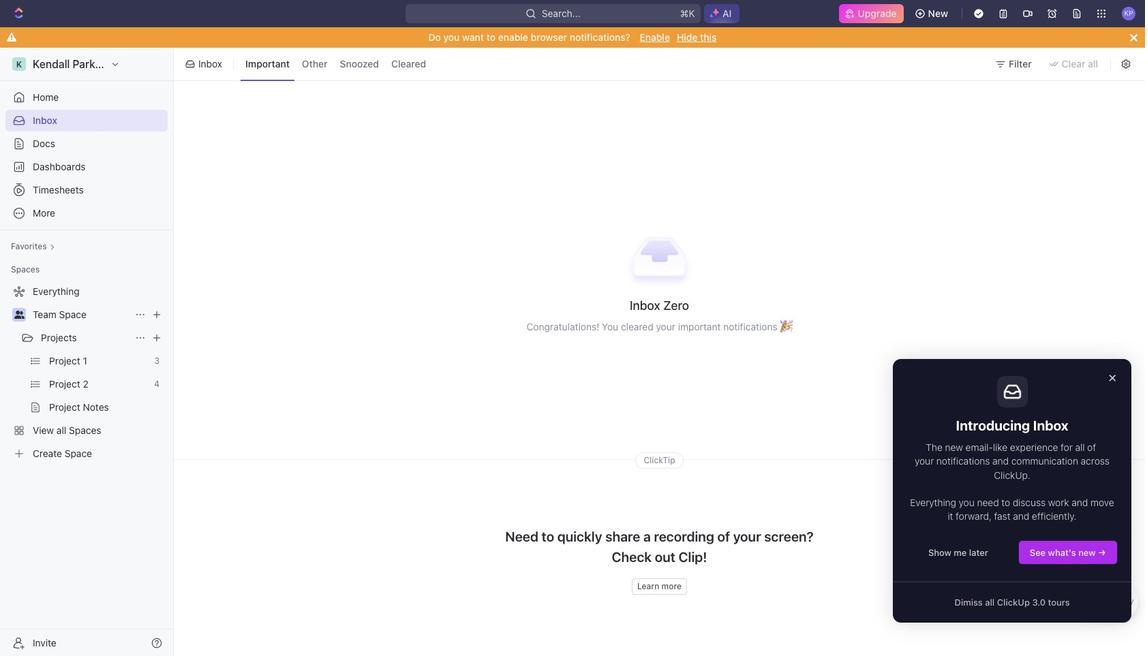 Task type: vqa. For each thing, say whether or not it's contained in the screenshot.
'Gantt'
no



Task type: locate. For each thing, give the bounding box(es) containing it.
you right do
[[444, 31, 460, 43]]

clip!
[[679, 549, 708, 565]]

need
[[978, 497, 1000, 509]]

of inside need to quickly share a recording of your screen? check out clip!
[[718, 529, 731, 545]]

for
[[1061, 442, 1073, 454]]

to inside everything you need to discuss work and move it forward, fast and efficiently.
[[1002, 497, 1011, 509]]

1 horizontal spatial spaces
[[69, 425, 101, 437]]

1 vertical spatial to
[[1002, 497, 1011, 509]]

2 horizontal spatial and
[[1072, 497, 1089, 509]]

1 horizontal spatial to
[[542, 529, 555, 545]]

2 vertical spatial your
[[734, 529, 762, 545]]

kendall parks's workspace, , element
[[12, 57, 26, 71]]

0 vertical spatial project
[[49, 355, 80, 367]]

1
[[83, 355, 87, 367]]

2 vertical spatial to
[[542, 529, 555, 545]]

csv
[[1119, 598, 1135, 607]]

more
[[33, 207, 55, 219]]

introducing
[[957, 418, 1031, 434]]

new
[[929, 8, 949, 19]]

inbox inside sidebar navigation
[[33, 115, 57, 126]]

tree
[[5, 281, 168, 465]]

clickup.
[[995, 470, 1031, 481]]

email-
[[966, 442, 994, 454]]

1 vertical spatial of
[[718, 529, 731, 545]]

you up forward,
[[959, 497, 975, 509]]

1 vertical spatial you
[[959, 497, 975, 509]]

to up fast
[[1002, 497, 1011, 509]]

to right want
[[487, 31, 496, 43]]

to
[[487, 31, 496, 43], [1002, 497, 1011, 509], [542, 529, 555, 545]]

project 1
[[49, 355, 87, 367]]

team space link
[[33, 304, 130, 326]]

1 project from the top
[[49, 355, 80, 367]]

projects
[[41, 332, 77, 344]]

1 vertical spatial everything
[[911, 497, 957, 509]]

⌘k
[[681, 8, 696, 19]]

space inside team space link
[[59, 309, 87, 321]]

docs
[[33, 138, 55, 149]]

all right the view
[[57, 425, 66, 437]]

space for create space
[[65, 448, 92, 460]]

team
[[33, 309, 56, 321]]

later
[[970, 548, 989, 558]]

navigation
[[893, 359, 1132, 623]]

1 vertical spatial notifications
[[937, 456, 991, 467]]

1 vertical spatial new
[[1079, 548, 1097, 558]]

important button
[[241, 53, 295, 75]]

1 horizontal spatial notifications
[[937, 456, 991, 467]]

your left 'screen?'
[[734, 529, 762, 545]]

your down inbox zero
[[656, 321, 676, 333]]

&
[[1112, 598, 1117, 607]]

navigation containing ×
[[893, 359, 1132, 623]]

everything up team space
[[33, 286, 80, 297]]

tab list
[[238, 45, 434, 83]]

spaces down favorites
[[11, 265, 40, 275]]

all inside dimiss all clickup 3.0 tours 'button'
[[986, 597, 995, 608]]

notes
[[83, 402, 109, 413]]

2 vertical spatial project
[[49, 402, 80, 413]]

all right the dimiss
[[986, 597, 995, 608]]

tree containing everything
[[5, 281, 168, 465]]

other
[[302, 58, 328, 70]]

timesheets link
[[5, 179, 168, 201]]

you
[[444, 31, 460, 43], [959, 497, 975, 509]]

you inside everything you need to discuss work and move it forward, fast and efficiently.
[[959, 497, 975, 509]]

clickup
[[998, 597, 1031, 608]]

2
[[83, 379, 89, 390]]

project
[[49, 355, 80, 367], [49, 379, 80, 390], [49, 402, 80, 413]]

0 vertical spatial you
[[444, 31, 460, 43]]

everything inside everything 'link'
[[33, 286, 80, 297]]

and down discuss
[[1014, 511, 1030, 523]]

clear
[[1062, 58, 1086, 70]]

0 vertical spatial new
[[946, 442, 964, 454]]

see what's new → button
[[1019, 541, 1119, 565]]

new inside button
[[1079, 548, 1097, 558]]

other button
[[297, 53, 333, 75]]

0 horizontal spatial of
[[718, 529, 731, 545]]

0 horizontal spatial you
[[444, 31, 460, 43]]

inbox up for
[[1034, 418, 1069, 434]]

communication
[[1012, 456, 1079, 467]]

0 horizontal spatial everything
[[33, 286, 80, 297]]

1 vertical spatial spaces
[[69, 425, 101, 437]]

it
[[948, 511, 954, 523]]

inbox left "important" on the left top of the page
[[198, 58, 222, 70]]

0 vertical spatial and
[[993, 456, 1010, 467]]

1 horizontal spatial everything
[[911, 497, 957, 509]]

0 vertical spatial space
[[59, 309, 87, 321]]

3
[[154, 356, 160, 366]]

everything up it
[[911, 497, 957, 509]]

you for want
[[444, 31, 460, 43]]

1 horizontal spatial you
[[959, 497, 975, 509]]

1 horizontal spatial of
[[1088, 442, 1097, 454]]

and right work
[[1072, 497, 1089, 509]]

experience
[[1011, 442, 1059, 454]]

your inside need to quickly share a recording of your screen? check out clip!
[[734, 529, 762, 545]]

0 horizontal spatial spaces
[[11, 265, 40, 275]]

2 horizontal spatial to
[[1002, 497, 1011, 509]]

learn more
[[638, 581, 682, 592]]

project up view all spaces
[[49, 402, 80, 413]]

space down everything 'link'
[[59, 309, 87, 321]]

everything you need to discuss work and move it forward, fast and efficiently.
[[911, 497, 1117, 523]]

0 horizontal spatial and
[[993, 456, 1010, 467]]

and inside the new email-like experience for all of your notifications and communication across clickup.
[[993, 456, 1010, 467]]

project left '1'
[[49, 355, 80, 367]]

inbox link
[[5, 110, 168, 132]]

→
[[1099, 548, 1107, 558]]

inbox up cleared
[[630, 298, 661, 313]]

0 horizontal spatial new
[[946, 442, 964, 454]]

2 horizontal spatial your
[[915, 456, 935, 467]]

project for project notes
[[49, 402, 80, 413]]

of up across
[[1088, 442, 1097, 454]]

favorites button
[[5, 239, 60, 255]]

important
[[246, 58, 290, 70]]

notifications
[[724, 321, 778, 333], [937, 456, 991, 467]]

1 vertical spatial project
[[49, 379, 80, 390]]

view all spaces link
[[5, 420, 165, 442]]

enable
[[498, 31, 529, 43]]

1 vertical spatial your
[[915, 456, 935, 467]]

3 project from the top
[[49, 402, 80, 413]]

of right recording
[[718, 529, 731, 545]]

user group image
[[14, 311, 24, 319]]

across
[[1081, 456, 1110, 467]]

project 2 link
[[49, 374, 149, 396]]

share
[[606, 529, 641, 545]]

hide
[[677, 31, 698, 43]]

show
[[929, 548, 952, 558]]

everything for everything
[[33, 286, 80, 297]]

your down the
[[915, 456, 935, 467]]

all right for
[[1076, 442, 1085, 454]]

0 vertical spatial notifications
[[724, 321, 778, 333]]

see
[[1030, 548, 1046, 558]]

0 vertical spatial of
[[1088, 442, 1097, 454]]

to for want
[[487, 31, 496, 43]]

and
[[993, 456, 1010, 467], [1072, 497, 1089, 509], [1014, 511, 1030, 523]]

1 horizontal spatial your
[[734, 529, 762, 545]]

introducing inbox
[[957, 418, 1069, 434]]

inbox zero
[[630, 298, 690, 313]]

0 vertical spatial everything
[[33, 286, 80, 297]]

1 horizontal spatial new
[[1079, 548, 1097, 558]]

all
[[1089, 58, 1099, 70], [57, 425, 66, 437], [1076, 442, 1085, 454], [986, 597, 995, 608]]

everything
[[33, 286, 80, 297], [911, 497, 957, 509]]

project left '2'
[[49, 379, 80, 390]]

everything inside everything you need to discuss work and move it forward, fast and efficiently.
[[911, 497, 957, 509]]

docs link
[[5, 133, 168, 155]]

parks's
[[73, 58, 110, 70]]

0 horizontal spatial to
[[487, 31, 496, 43]]

upgrade link
[[839, 4, 904, 23]]

space down view all spaces link
[[65, 448, 92, 460]]

and down the like at the right of page
[[993, 456, 1010, 467]]

cleared
[[621, 321, 654, 333]]

0 horizontal spatial your
[[656, 321, 676, 333]]

all inside view all spaces link
[[57, 425, 66, 437]]

inbox down home
[[33, 115, 57, 126]]

3.0
[[1033, 597, 1046, 608]]

all for clear all
[[1089, 58, 1099, 70]]

cleared
[[391, 58, 426, 70]]

like
[[994, 442, 1008, 454]]

project for project 2
[[49, 379, 80, 390]]

ai button
[[705, 4, 740, 23]]

important
[[679, 321, 721, 333]]

of
[[1088, 442, 1097, 454], [718, 529, 731, 545]]

space inside create space link
[[65, 448, 92, 460]]

space
[[59, 309, 87, 321], [65, 448, 92, 460]]

project for project 1
[[49, 355, 80, 367]]

new right the
[[946, 442, 964, 454]]

notifications down email-
[[937, 456, 991, 467]]

2 vertical spatial and
[[1014, 511, 1030, 523]]

quickly
[[558, 529, 603, 545]]

notifications left 🎉
[[724, 321, 778, 333]]

home link
[[5, 87, 168, 108]]

all inside clear all button
[[1089, 58, 1099, 70]]

all right clear
[[1089, 58, 1099, 70]]

inbox inside navigation
[[1034, 418, 1069, 434]]

efficiently.
[[1033, 511, 1077, 523]]

2 project from the top
[[49, 379, 80, 390]]

to right need
[[542, 529, 555, 545]]

this
[[701, 31, 717, 43]]

clicktip
[[644, 456, 676, 466]]

new button
[[910, 3, 957, 25]]

the new email-like experience for all of your notifications and communication across clickup.
[[915, 442, 1113, 481]]

dimiss all clickup 3.0 tours button
[[944, 591, 1081, 614]]

spaces up create space link
[[69, 425, 101, 437]]

1 vertical spatial space
[[65, 448, 92, 460]]

of inside the new email-like experience for all of your notifications and communication across clickup.
[[1088, 442, 1097, 454]]

0 vertical spatial to
[[487, 31, 496, 43]]

screen?
[[765, 529, 814, 545]]

new left →
[[1079, 548, 1097, 558]]

spaces
[[11, 265, 40, 275], [69, 425, 101, 437]]



Task type: describe. For each thing, give the bounding box(es) containing it.
excel
[[1090, 598, 1109, 607]]

space for team space
[[59, 309, 87, 321]]

tree inside sidebar navigation
[[5, 281, 168, 465]]

kp button
[[1119, 3, 1140, 25]]

dimiss all clickup 3.0 tours
[[955, 597, 1071, 608]]

create space
[[33, 448, 92, 460]]

kp
[[1125, 9, 1134, 17]]

invite
[[33, 637, 56, 649]]

do you want to enable browser notifications? enable hide this
[[429, 31, 717, 43]]

1 horizontal spatial and
[[1014, 511, 1030, 523]]

me
[[954, 548, 967, 558]]

you for need
[[959, 497, 975, 509]]

need to quickly share a recording of your screen? check out clip!
[[506, 529, 814, 565]]

timesheets
[[33, 184, 84, 196]]

view
[[33, 425, 54, 437]]

forward,
[[956, 511, 992, 523]]

all for view all spaces
[[57, 425, 66, 437]]

× button
[[1109, 370, 1117, 385]]

want
[[463, 31, 484, 43]]

to for need
[[1002, 497, 1011, 509]]

new inside the new email-like experience for all of your notifications and communication across clickup.
[[946, 442, 964, 454]]

all for dimiss all clickup 3.0 tours
[[986, 597, 995, 608]]

show me later
[[929, 548, 989, 558]]

show me later button
[[918, 541, 1000, 565]]

dashboards link
[[5, 156, 168, 178]]

spaces inside view all spaces link
[[69, 425, 101, 437]]

tours
[[1049, 597, 1071, 608]]

congratulations! you cleared your important notifications 🎉
[[527, 321, 793, 333]]

projects link
[[41, 327, 130, 349]]

k
[[16, 59, 22, 69]]

to inside need to quickly share a recording of your screen? check out clip!
[[542, 529, 555, 545]]

0 vertical spatial spaces
[[11, 265, 40, 275]]

check
[[612, 549, 652, 565]]

sidebar navigation
[[0, 48, 177, 657]]

excel & csv link
[[1074, 585, 1139, 619]]

🎉
[[781, 321, 793, 333]]

recording
[[654, 529, 715, 545]]

all inside the new email-like experience for all of your notifications and communication across clickup.
[[1076, 442, 1085, 454]]

notifications inside the new email-like experience for all of your notifications and communication across clickup.
[[937, 456, 991, 467]]

snoozed
[[340, 58, 379, 70]]

workspace
[[112, 58, 169, 70]]

kendall parks's workspace
[[33, 58, 169, 70]]

more button
[[5, 203, 168, 224]]

cleared button
[[387, 53, 431, 75]]

what's
[[1049, 548, 1077, 558]]

snoozed button
[[335, 53, 384, 75]]

browser
[[531, 31, 568, 43]]

zero
[[664, 298, 690, 313]]

project 2
[[49, 379, 89, 390]]

create space link
[[5, 443, 165, 465]]

need
[[506, 529, 539, 545]]

more
[[662, 581, 682, 592]]

learn more link
[[632, 579, 688, 595]]

dimiss
[[955, 597, 983, 608]]

project notes link
[[49, 397, 165, 419]]

team space
[[33, 309, 87, 321]]

0 vertical spatial your
[[656, 321, 676, 333]]

you
[[602, 321, 619, 333]]

0 horizontal spatial notifications
[[724, 321, 778, 333]]

congratulations!
[[527, 321, 600, 333]]

favorites
[[11, 241, 47, 252]]

clear all
[[1062, 58, 1099, 70]]

move
[[1091, 497, 1115, 509]]

4
[[154, 379, 160, 389]]

tab list containing important
[[238, 45, 434, 83]]

clear all button
[[1043, 53, 1107, 75]]

discuss
[[1013, 497, 1046, 509]]

out
[[655, 549, 676, 565]]

upgrade
[[858, 8, 897, 19]]

filter
[[1010, 58, 1032, 70]]

work
[[1049, 497, 1070, 509]]

home
[[33, 91, 59, 103]]

do
[[429, 31, 441, 43]]

filter button
[[990, 53, 1041, 75]]

see what's new →
[[1030, 548, 1107, 558]]

dashboards
[[33, 161, 86, 173]]

your inside the new email-like experience for all of your notifications and communication across clickup.
[[915, 456, 935, 467]]

everything for everything you need to discuss work and move it forward, fast and efficiently.
[[911, 497, 957, 509]]

1 vertical spatial and
[[1072, 497, 1089, 509]]

view all spaces
[[33, 425, 101, 437]]

excel & csv
[[1090, 598, 1135, 607]]

a
[[644, 529, 651, 545]]

everything link
[[5, 281, 165, 303]]

project 1 link
[[49, 351, 149, 372]]



